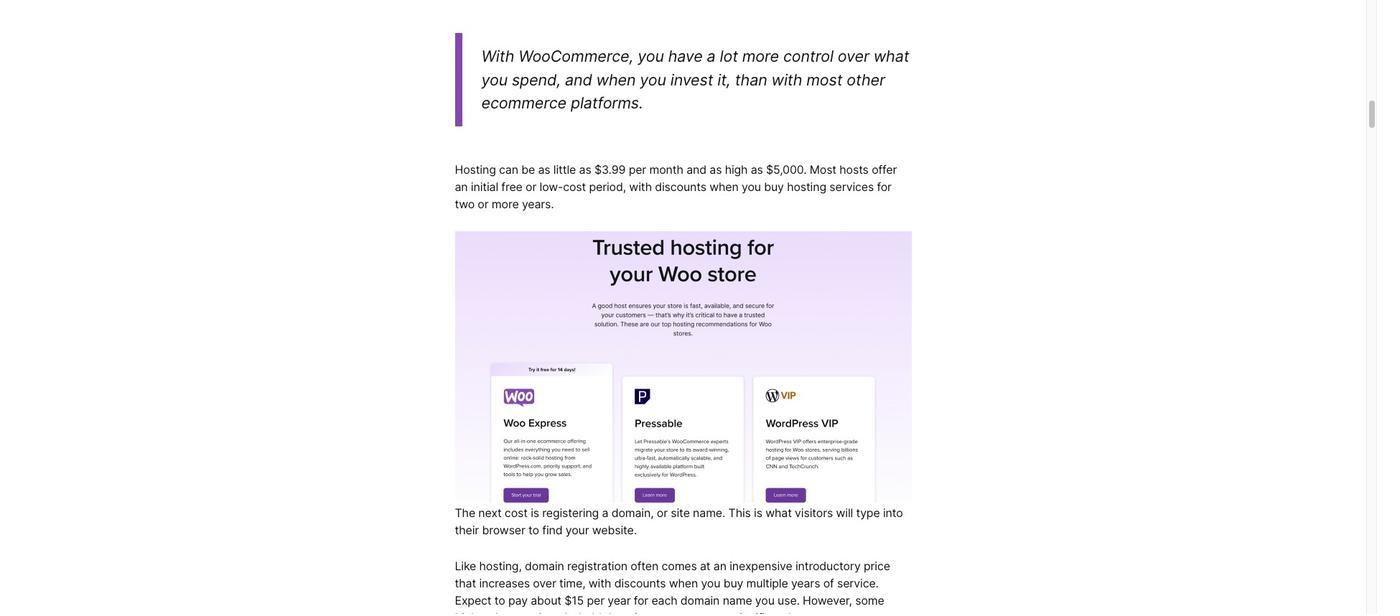 Task type: vqa. For each thing, say whether or not it's contained in the screenshot.
Filter in button
no



Task type: locate. For each thing, give the bounding box(es) containing it.
what up the other
[[874, 47, 909, 65]]

2 vertical spatial cost
[[708, 610, 731, 614]]

an up the two
[[455, 180, 468, 194]]

0 vertical spatial more
[[742, 47, 779, 65]]

0 vertical spatial can
[[499, 162, 518, 177]]

1 as from the left
[[538, 162, 550, 177]]

an right at
[[714, 559, 727, 573]]

0 vertical spatial with
[[772, 70, 802, 89]]

0 horizontal spatial an
[[455, 180, 468, 194]]

over up the other
[[838, 47, 870, 65]]

discounts
[[655, 180, 707, 194], [614, 576, 666, 590]]

or down the pay
[[514, 610, 525, 614]]

can right names
[[685, 610, 705, 614]]

to up 'value'
[[495, 593, 505, 607]]

1 horizontal spatial when
[[669, 576, 698, 590]]

and
[[565, 70, 592, 89], [687, 162, 707, 177]]

service.
[[837, 576, 879, 590]]

1 vertical spatial for
[[634, 593, 649, 607]]

1 vertical spatial buy
[[724, 576, 743, 590]]

most
[[807, 70, 843, 89]]

initial
[[471, 180, 498, 194]]

you down high
[[742, 180, 761, 194]]

1 vertical spatial to
[[495, 593, 505, 607]]

1 horizontal spatial what
[[874, 47, 909, 65]]

the next cost is registering a domain, or site name. this is what visitors will type into their browser to find your website.
[[455, 506, 903, 537]]

cost
[[563, 180, 586, 194], [505, 506, 528, 520], [708, 610, 731, 614]]

domain up time, on the left
[[525, 559, 564, 573]]

1 horizontal spatial buy
[[764, 180, 784, 194]]

years.
[[522, 197, 554, 211]]

buy up name
[[724, 576, 743, 590]]

and inside with woocommerce, you have a lot more control over what you spend, and when you invest it, than with most other ecommerce platforms.
[[565, 70, 592, 89]]

per inside like hosting, domain registration often comes at an inexpensive introductory price that increases over time, with discounts when you buy multiple years of service. expect to pay about $15 per year for each domain name you use. however, some high-value or privately-held domain names can cost significantly more.
[[587, 593, 605, 607]]

1 vertical spatial per
[[587, 593, 605, 607]]

0 vertical spatial for
[[877, 180, 892, 194]]

for right the year at the left bottom
[[634, 593, 649, 607]]

you up 'significantly'
[[755, 593, 775, 607]]

1 horizontal spatial for
[[877, 180, 892, 194]]

1 vertical spatial discounts
[[614, 576, 666, 590]]

0 vertical spatial when
[[596, 70, 636, 89]]

a inside the next cost is registering a domain, or site name. this is what visitors will type into their browser to find your website.
[[602, 506, 609, 520]]

a left lot at the top right of page
[[707, 47, 716, 65]]

1 horizontal spatial is
[[754, 506, 763, 520]]

you
[[638, 47, 664, 65], [482, 70, 508, 89], [640, 70, 666, 89], [742, 180, 761, 194], [701, 576, 721, 590], [755, 593, 775, 607]]

when
[[596, 70, 636, 89], [710, 180, 739, 194], [669, 576, 698, 590]]

type
[[856, 506, 880, 520]]

for for services
[[877, 180, 892, 194]]

1 vertical spatial a
[[602, 506, 609, 520]]

free
[[502, 180, 523, 194]]

domain down at
[[681, 593, 720, 607]]

per right the $3.99
[[629, 162, 646, 177]]

be
[[522, 162, 535, 177]]

cost down little
[[563, 180, 586, 194]]

0 horizontal spatial is
[[531, 506, 539, 520]]

0 horizontal spatial for
[[634, 593, 649, 607]]

0 vertical spatial to
[[529, 523, 539, 537]]

0 vertical spatial cost
[[563, 180, 586, 194]]

over
[[838, 47, 870, 65], [533, 576, 556, 590]]

some
[[855, 593, 884, 607]]

0 vertical spatial per
[[629, 162, 646, 177]]

the
[[455, 506, 475, 520]]

or
[[526, 180, 537, 194], [478, 197, 489, 211], [657, 506, 668, 520], [514, 610, 525, 614]]

discounts down often
[[614, 576, 666, 590]]

held
[[579, 610, 602, 614]]

for down offer
[[877, 180, 892, 194]]

time,
[[559, 576, 586, 590]]

is
[[531, 506, 539, 520], [754, 506, 763, 520]]

2 vertical spatial with
[[589, 576, 611, 590]]

1 horizontal spatial and
[[687, 162, 707, 177]]

0 vertical spatial and
[[565, 70, 592, 89]]

1 horizontal spatial an
[[714, 559, 727, 573]]

to inside like hosting, domain registration often comes at an inexpensive introductory price that increases over time, with discounts when you buy multiple years of service. expect to pay about $15 per year for each domain name you use. however, some high-value or privately-held domain names can cost significantly more.
[[495, 593, 505, 607]]

2 horizontal spatial with
[[772, 70, 802, 89]]

or down be
[[526, 180, 537, 194]]

little
[[554, 162, 576, 177]]

1 horizontal spatial cost
[[563, 180, 586, 194]]

1 horizontal spatial can
[[685, 610, 705, 614]]

multiple
[[747, 576, 788, 590]]

per
[[629, 162, 646, 177], [587, 593, 605, 607]]

and down the woocommerce,
[[565, 70, 592, 89]]

over inside like hosting, domain registration often comes at an inexpensive introductory price that increases over time, with discounts when you buy multiple years of service. expect to pay about $15 per year for each domain name you use. however, some high-value or privately-held domain names can cost significantly more.
[[533, 576, 556, 590]]

0 vertical spatial a
[[707, 47, 716, 65]]

0 vertical spatial discounts
[[655, 180, 707, 194]]

0 vertical spatial domain
[[525, 559, 564, 573]]

other
[[847, 70, 885, 89]]

name.
[[693, 506, 726, 520]]

an
[[455, 180, 468, 194], [714, 559, 727, 573]]

2 vertical spatial domain
[[605, 610, 644, 614]]

0 horizontal spatial over
[[533, 576, 556, 590]]

to
[[529, 523, 539, 537], [495, 593, 505, 607]]

services
[[830, 180, 874, 194]]

1 vertical spatial an
[[714, 559, 727, 573]]

expect
[[455, 593, 492, 607]]

as left high
[[710, 162, 722, 177]]

introductory
[[796, 559, 861, 573]]

as right high
[[751, 162, 763, 177]]

buy inside like hosting, domain registration often comes at an inexpensive introductory price that increases over time, with discounts when you buy multiple years of service. expect to pay about $15 per year for each domain name you use. however, some high-value or privately-held domain names can cost significantly more.
[[724, 576, 743, 590]]

2 horizontal spatial when
[[710, 180, 739, 194]]

control
[[783, 47, 834, 65]]

as right be
[[538, 162, 550, 177]]

when inside hosting can be as little as $3.99 per month and as high as $5,000. most hosts offer an initial free or low-cost period, with discounts when you buy hosting services for two or more years.
[[710, 180, 739, 194]]

more down free
[[492, 197, 519, 211]]

with
[[772, 70, 802, 89], [629, 180, 652, 194], [589, 576, 611, 590]]

for inside hosting can be as little as $3.99 per month and as high as $5,000. most hosts offer an initial free or low-cost period, with discounts when you buy hosting services for two or more years.
[[877, 180, 892, 194]]

with down registration at the bottom
[[589, 576, 611, 590]]

0 horizontal spatial per
[[587, 593, 605, 607]]

can inside like hosting, domain registration often comes at an inexpensive introductory price that increases over time, with discounts when you buy multiple years of service. expect to pay about $15 per year for each domain name you use. however, some high-value or privately-held domain names can cost significantly more.
[[685, 610, 705, 614]]

about
[[531, 593, 562, 607]]

0 horizontal spatial to
[[495, 593, 505, 607]]

or left site on the bottom
[[657, 506, 668, 520]]

of
[[823, 576, 834, 590]]

can inside hosting can be as little as $3.99 per month and as high as $5,000. most hosts offer an initial free or low-cost period, with discounts when you buy hosting services for two or more years.
[[499, 162, 518, 177]]

0 horizontal spatial domain
[[525, 559, 564, 573]]

with down the month
[[629, 180, 652, 194]]

can up free
[[499, 162, 518, 177]]

1 horizontal spatial domain
[[605, 610, 644, 614]]

0 horizontal spatial what
[[766, 506, 792, 520]]

more up than
[[742, 47, 779, 65]]

0 horizontal spatial more
[[492, 197, 519, 211]]

name
[[723, 593, 752, 607]]

you down at
[[701, 576, 721, 590]]

a up website.
[[602, 506, 609, 520]]

over inside with woocommerce, you have a lot more control over what you spend, and when you invest it, than with most other ecommerce platforms.
[[838, 47, 870, 65]]

1 vertical spatial cost
[[505, 506, 528, 520]]

when down high
[[710, 180, 739, 194]]

0 horizontal spatial cost
[[505, 506, 528, 520]]

grid of hosting solutions for woocommerce image
[[455, 231, 912, 504]]

with down control
[[772, 70, 802, 89]]

for inside like hosting, domain registration often comes at an inexpensive introductory price that increases over time, with discounts when you buy multiple years of service. expect to pay about $15 per year for each domain name you use. however, some high-value or privately-held domain names can cost significantly more.
[[634, 593, 649, 607]]

is right the this at the bottom
[[754, 506, 763, 520]]

high
[[725, 162, 748, 177]]

next
[[479, 506, 502, 520]]

comes
[[662, 559, 697, 573]]

low-
[[540, 180, 563, 194]]

high-
[[455, 610, 483, 614]]

1 vertical spatial with
[[629, 180, 652, 194]]

1 vertical spatial what
[[766, 506, 792, 520]]

when inside with woocommerce, you have a lot more control over what you spend, and when you invest it, than with most other ecommerce platforms.
[[596, 70, 636, 89]]

$15
[[565, 593, 584, 607]]

over up about
[[533, 576, 556, 590]]

with woocommerce, you have a lot more control over what you spend, and when you invest it, than with most other ecommerce platforms.
[[482, 47, 909, 112]]

2 horizontal spatial cost
[[708, 610, 731, 614]]

0 horizontal spatial can
[[499, 162, 518, 177]]

1 horizontal spatial over
[[838, 47, 870, 65]]

and inside hosting can be as little as $3.99 per month and as high as $5,000. most hosts offer an initial free or low-cost period, with discounts when you buy hosting services for two or more years.
[[687, 162, 707, 177]]

discounts down the month
[[655, 180, 707, 194]]

domain
[[525, 559, 564, 573], [681, 593, 720, 607], [605, 610, 644, 614]]

1 horizontal spatial more
[[742, 47, 779, 65]]

years
[[791, 576, 820, 590]]

1 vertical spatial more
[[492, 197, 519, 211]]

with
[[482, 47, 514, 65]]

invest
[[671, 70, 713, 89]]

0 horizontal spatial and
[[565, 70, 592, 89]]

to left find
[[529, 523, 539, 537]]

more.
[[800, 610, 830, 614]]

cost up browser
[[505, 506, 528, 520]]

you down "with"
[[482, 70, 508, 89]]

when down comes
[[669, 576, 698, 590]]

is left registering
[[531, 506, 539, 520]]

1 vertical spatial can
[[685, 610, 705, 614]]

and right the month
[[687, 162, 707, 177]]

0 horizontal spatial buy
[[724, 576, 743, 590]]

significantly
[[734, 610, 797, 614]]

1 vertical spatial when
[[710, 180, 739, 194]]

1 vertical spatial and
[[687, 162, 707, 177]]

a
[[707, 47, 716, 65], [602, 506, 609, 520]]

you inside hosting can be as little as $3.99 per month and as high as $5,000. most hosts offer an initial free or low-cost period, with discounts when you buy hosting services for two or more years.
[[742, 180, 761, 194]]

more inside with woocommerce, you have a lot more control over what you spend, and when you invest it, than with most other ecommerce platforms.
[[742, 47, 779, 65]]

platforms.
[[571, 93, 643, 112]]

browser
[[482, 523, 526, 537]]

as
[[538, 162, 550, 177], [579, 162, 591, 177], [710, 162, 722, 177], [751, 162, 763, 177]]

for
[[877, 180, 892, 194], [634, 593, 649, 607]]

1 horizontal spatial to
[[529, 523, 539, 537]]

1 vertical spatial domain
[[681, 593, 720, 607]]

0 horizontal spatial when
[[596, 70, 636, 89]]

2 vertical spatial when
[[669, 576, 698, 590]]

0 vertical spatial buy
[[764, 180, 784, 194]]

or inside like hosting, domain registration often comes at an inexpensive introductory price that increases over time, with discounts when you buy multiple years of service. expect to pay about $15 per year for each domain name you use. however, some high-value or privately-held domain names can cost significantly more.
[[514, 610, 525, 614]]

discounts inside like hosting, domain registration often comes at an inexpensive introductory price that increases over time, with discounts when you buy multiple years of service. expect to pay about $15 per year for each domain name you use. however, some high-value or privately-held domain names can cost significantly more.
[[614, 576, 666, 590]]

0 horizontal spatial a
[[602, 506, 609, 520]]

discounts inside hosting can be as little as $3.99 per month and as high as $5,000. most hosts offer an initial free or low-cost period, with discounts when you buy hosting services for two or more years.
[[655, 180, 707, 194]]

cost inside the next cost is registering a domain, or site name. this is what visitors will type into their browser to find your website.
[[505, 506, 528, 520]]

2 horizontal spatial domain
[[681, 593, 720, 607]]

1 vertical spatial over
[[533, 576, 556, 590]]

0 horizontal spatial with
[[589, 576, 611, 590]]

1 horizontal spatial per
[[629, 162, 646, 177]]

buy down $5,000.
[[764, 180, 784, 194]]

increases
[[479, 576, 530, 590]]

what left visitors
[[766, 506, 792, 520]]

1 horizontal spatial with
[[629, 180, 652, 194]]

0 vertical spatial over
[[838, 47, 870, 65]]

with inside with woocommerce, you have a lot more control over what you spend, and when you invest it, than with most other ecommerce platforms.
[[772, 70, 802, 89]]

domain down the year at the left bottom
[[605, 610, 644, 614]]

can
[[499, 162, 518, 177], [685, 610, 705, 614]]

0 vertical spatial what
[[874, 47, 909, 65]]

often
[[631, 559, 659, 573]]

most
[[810, 162, 837, 177]]

more
[[742, 47, 779, 65], [492, 197, 519, 211]]

0 vertical spatial an
[[455, 180, 468, 194]]

1 horizontal spatial a
[[707, 47, 716, 65]]

per inside hosting can be as little as $3.99 per month and as high as $5,000. most hosts offer an initial free or low-cost period, with discounts when you buy hosting services for two or more years.
[[629, 162, 646, 177]]

registering
[[542, 506, 599, 520]]

pay
[[508, 593, 528, 607]]

cost down name
[[708, 610, 731, 614]]

per up held
[[587, 593, 605, 607]]

when up platforms.
[[596, 70, 636, 89]]

to inside the next cost is registering a domain, or site name. this is what visitors will type into their browser to find your website.
[[529, 523, 539, 537]]

what
[[874, 47, 909, 65], [766, 506, 792, 520]]

buy
[[764, 180, 784, 194], [724, 576, 743, 590]]

as right little
[[579, 162, 591, 177]]

two
[[455, 197, 475, 211]]



Task type: describe. For each thing, give the bounding box(es) containing it.
value
[[483, 610, 511, 614]]

spend,
[[512, 70, 561, 89]]

find
[[542, 523, 563, 537]]

like
[[455, 559, 476, 573]]

visitors
[[795, 506, 833, 520]]

3 as from the left
[[710, 162, 722, 177]]

an inside like hosting, domain registration often comes at an inexpensive introductory price that increases over time, with discounts when you buy multiple years of service. expect to pay about $15 per year for each domain name you use. however, some high-value or privately-held domain names can cost significantly more.
[[714, 559, 727, 573]]

with inside hosting can be as little as $3.99 per month and as high as $5,000. most hosts offer an initial free or low-cost period, with discounts when you buy hosting services for two or more years.
[[629, 180, 652, 194]]

more inside hosting can be as little as $3.99 per month and as high as $5,000. most hosts offer an initial free or low-cost period, with discounts when you buy hosting services for two or more years.
[[492, 197, 519, 211]]

will
[[836, 506, 853, 520]]

for for year
[[634, 593, 649, 607]]

or down the 'initial'
[[478, 197, 489, 211]]

than
[[735, 70, 767, 89]]

however,
[[803, 593, 852, 607]]

into
[[883, 506, 903, 520]]

hosting
[[787, 180, 827, 194]]

inexpensive
[[730, 559, 793, 573]]

each
[[652, 593, 678, 607]]

you left have
[[638, 47, 664, 65]]

hosting can be as little as $3.99 per month and as high as $5,000. most hosts offer an initial free or low-cost period, with discounts when you buy hosting services for two or more years.
[[455, 162, 897, 211]]

their
[[455, 523, 479, 537]]

when inside like hosting, domain registration often comes at an inexpensive introductory price that increases over time, with discounts when you buy multiple years of service. expect to pay about $15 per year for each domain name you use. however, some high-value or privately-held domain names can cost significantly more.
[[669, 576, 698, 590]]

$3.99
[[595, 162, 626, 177]]

it,
[[718, 70, 731, 89]]

or inside the next cost is registering a domain, or site name. this is what visitors will type into their browser to find your website.
[[657, 506, 668, 520]]

buy inside hosting can be as little as $3.99 per month and as high as $5,000. most hosts offer an initial free or low-cost period, with discounts when you buy hosting services for two or more years.
[[764, 180, 784, 194]]

hosting,
[[479, 559, 522, 573]]

registration
[[567, 559, 628, 573]]

cost inside like hosting, domain registration often comes at an inexpensive introductory price that increases over time, with discounts when you buy multiple years of service. expect to pay about $15 per year for each domain name you use. however, some high-value or privately-held domain names can cost significantly more.
[[708, 610, 731, 614]]

privately-
[[528, 610, 579, 614]]

year
[[608, 593, 631, 607]]

that
[[455, 576, 476, 590]]

offer
[[872, 162, 897, 177]]

hosts
[[840, 162, 869, 177]]

with inside like hosting, domain registration often comes at an inexpensive introductory price that increases over time, with discounts when you buy multiple years of service. expect to pay about $15 per year for each domain name you use. however, some high-value or privately-held domain names can cost significantly more.
[[589, 576, 611, 590]]

woocommerce,
[[519, 47, 634, 65]]

site
[[671, 506, 690, 520]]

1 is from the left
[[531, 506, 539, 520]]

month
[[650, 162, 684, 177]]

hosting
[[455, 162, 496, 177]]

you left invest
[[640, 70, 666, 89]]

what inside the next cost is registering a domain, or site name. this is what visitors will type into their browser to find your website.
[[766, 506, 792, 520]]

2 is from the left
[[754, 506, 763, 520]]

at
[[700, 559, 711, 573]]

4 as from the left
[[751, 162, 763, 177]]

have
[[668, 47, 703, 65]]

domain,
[[612, 506, 654, 520]]

use.
[[778, 593, 800, 607]]

period,
[[589, 180, 626, 194]]

your
[[566, 523, 589, 537]]

names
[[647, 610, 682, 614]]

ecommerce
[[482, 93, 567, 112]]

2 as from the left
[[579, 162, 591, 177]]

website.
[[592, 523, 637, 537]]

a inside with woocommerce, you have a lot more control over what you spend, and when you invest it, than with most other ecommerce platforms.
[[707, 47, 716, 65]]

$5,000.
[[766, 162, 807, 177]]

lot
[[720, 47, 738, 65]]

cost inside hosting can be as little as $3.99 per month and as high as $5,000. most hosts offer an initial free or low-cost period, with discounts when you buy hosting services for two or more years.
[[563, 180, 586, 194]]

price
[[864, 559, 890, 573]]

like hosting, domain registration often comes at an inexpensive introductory price that increases over time, with discounts when you buy multiple years of service. expect to pay about $15 per year for each domain name you use. however, some high-value or privately-held domain names can cost significantly more.
[[455, 559, 890, 614]]

an inside hosting can be as little as $3.99 per month and as high as $5,000. most hosts offer an initial free or low-cost period, with discounts when you buy hosting services for two or more years.
[[455, 180, 468, 194]]

this
[[729, 506, 751, 520]]

what inside with woocommerce, you have a lot more control over what you spend, and when you invest it, than with most other ecommerce platforms.
[[874, 47, 909, 65]]



